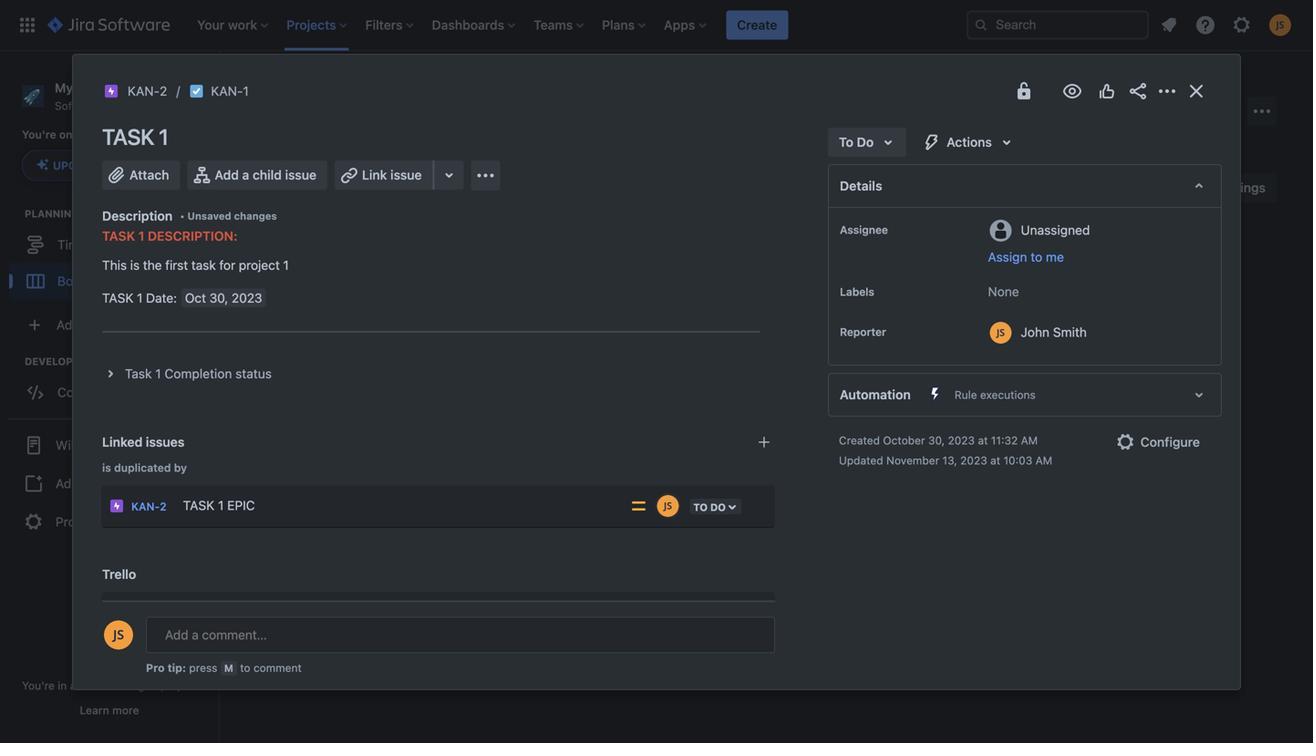 Task type: vqa. For each thing, say whether or not it's contained in the screenshot.
"user"
no



Task type: describe. For each thing, give the bounding box(es) containing it.
upgrade button
[[23, 151, 120, 180]]

assignee
[[840, 223, 888, 236]]

0 vertical spatial kan-2 link
[[128, 80, 167, 102]]

status
[[236, 366, 272, 381]]

to do button
[[828, 128, 907, 157]]

created
[[839, 434, 880, 447]]

Search this board text field
[[257, 171, 341, 204]]

kan-1
[[211, 83, 249, 99]]

board
[[57, 274, 92, 289]]

linked issues
[[102, 435, 185, 450]]

description
[[102, 208, 173, 223]]

task 1 dialog
[[73, 55, 1240, 743]]

primary element
[[11, 0, 967, 51]]

task image
[[189, 84, 204, 99]]

project inside task 1 dialog
[[239, 258, 280, 273]]

2 vertical spatial 2023
[[961, 454, 988, 467]]

kan- up settings
[[131, 500, 160, 513]]

task for task 1 epic
[[183, 498, 215, 513]]

1 vertical spatial 2023
[[948, 434, 975, 447]]

project settings
[[56, 514, 148, 529]]

my for my first board: project planning
[[767, 596, 785, 611]]

close image
[[1186, 80, 1208, 102]]

project settings link
[[7, 502, 212, 542]]

automation element
[[828, 373, 1222, 417]]

link web pages and more image
[[438, 164, 460, 186]]

on
[[59, 128, 73, 141]]

task 1 epic
[[183, 498, 255, 513]]

create button
[[726, 10, 788, 40]]

1 horizontal spatial is
[[130, 258, 140, 273]]

shortcut
[[83, 476, 132, 491]]

created october 30, 2023 at 11:32 am updated november 13, 2023 at 10:03 am
[[839, 434, 1053, 467]]

kanban
[[76, 80, 122, 95]]

1 2 from the top
[[160, 83, 167, 99]]

you're for you're on the free plan
[[22, 128, 56, 141]]

1 horizontal spatial at
[[991, 454, 1001, 467]]

board:
[[815, 596, 853, 611]]

add a child issue
[[215, 167, 317, 182]]

task
[[125, 366, 152, 381]]

0 horizontal spatial to
[[269, 251, 284, 263]]

0 vertical spatial john smith image
[[379, 173, 409, 202]]

m
[[224, 663, 233, 675]]

pro tip: press m to comment
[[146, 662, 302, 675]]

0 horizontal spatial at
[[978, 434, 988, 447]]

a inside button
[[242, 167, 249, 182]]

me
[[1046, 249, 1064, 265]]

first inside my first board: project planning link
[[788, 596, 811, 611]]

link issue button
[[335, 161, 435, 190]]

project inside my kanban project software project
[[104, 99, 140, 112]]

0 horizontal spatial to do
[[269, 251, 304, 263]]

1 vertical spatial am
[[1036, 454, 1053, 467]]

add app image
[[475, 165, 497, 187]]

task 1
[[102, 124, 169, 150]]

reporter
[[840, 326, 886, 338]]

john
[[1021, 325, 1050, 340]]

plan
[[123, 128, 146, 141]]

group containing wiki
[[7, 418, 212, 548]]

link
[[362, 167, 387, 182]]

timeline
[[57, 237, 107, 252]]

1 for task 1 completion status
[[155, 366, 161, 381]]

actions
[[947, 135, 992, 150]]

issue type: epic image
[[109, 499, 124, 513]]

0 horizontal spatial is
[[102, 462, 111, 474]]

my for my kanban project software project
[[55, 80, 73, 95]]

assign to me button
[[988, 248, 1203, 266]]

in
[[58, 680, 67, 692]]

to inside "button"
[[1031, 249, 1043, 265]]

to inside dropdown button
[[839, 135, 854, 150]]

this is the first task for project 1
[[102, 258, 289, 273]]

team-
[[79, 680, 110, 692]]

task for task 1
[[102, 124, 154, 150]]

11:32
[[991, 434, 1018, 447]]

assign
[[988, 249, 1027, 265]]

link an issue image
[[757, 435, 772, 450]]

comment
[[254, 662, 302, 675]]

add for add a child issue
[[215, 167, 239, 182]]

planning group
[[9, 206, 218, 305]]

1 vertical spatial a
[[70, 680, 76, 692]]

1 for task 1 date: oct 30, 2023
[[137, 291, 143, 306]]

1 vertical spatial do
[[287, 251, 304, 263]]

kan-1 link
[[211, 80, 249, 102]]

code
[[57, 385, 89, 400]]

learn
[[80, 704, 109, 717]]

star kan board image
[[1184, 100, 1206, 122]]

1 vertical spatial kan-2
[[131, 500, 167, 513]]

project inside task 1 dialog
[[856, 596, 898, 611]]

upgrade
[[53, 159, 107, 172]]

1 vertical spatial to
[[240, 662, 250, 675]]

date:
[[146, 291, 177, 306]]

1 vertical spatial john smith image
[[657, 495, 679, 517]]

executions
[[980, 389, 1036, 401]]

0 vertical spatial am
[[1021, 434, 1038, 447]]

attach button
[[102, 161, 180, 190]]

the for is
[[143, 258, 162, 273]]

task 1 date: oct 30, 2023
[[102, 291, 262, 306]]

expand content image
[[99, 363, 121, 385]]

link issue
[[362, 167, 422, 182]]

press
[[189, 662, 217, 675]]

priority: medium image
[[630, 497, 648, 515]]

1 for kan-1
[[243, 83, 249, 99]]

duplicated
[[114, 462, 171, 474]]

john smith
[[1021, 325, 1087, 340]]

1 vertical spatial kan-2 link
[[131, 500, 167, 513]]

description • unsaved changes
[[102, 208, 277, 223]]

automation
[[840, 387, 911, 402]]

my kanban project software project
[[55, 80, 169, 112]]

add shortcut button
[[7, 465, 212, 502]]

none
[[988, 284, 1019, 299]]

completion
[[165, 366, 232, 381]]

settings
[[101, 514, 148, 529]]

unsaved
[[187, 210, 231, 222]]

1 right for
[[283, 258, 289, 273]]

task for task 1 description:
[[102, 228, 135, 244]]

copy link to issue image
[[245, 83, 260, 98]]

free
[[96, 128, 120, 141]]



Task type: locate. For each thing, give the bounding box(es) containing it.
0 vertical spatial add
[[215, 167, 239, 182]]

timeline link
[[9, 227, 210, 263]]

rule
[[955, 389, 977, 401]]

1 for task 1 description:
[[138, 228, 144, 244]]

details
[[840, 178, 883, 193]]

john smith image right priority: medium icon
[[657, 495, 679, 517]]

task for task 1 date: oct 30, 2023
[[102, 291, 134, 306]]

add a child issue button
[[187, 161, 327, 190]]

1 horizontal spatial first
[[788, 596, 811, 611]]

my first board: project planning
[[767, 596, 952, 611]]

pro
[[146, 662, 165, 675]]

my inside my kanban project software project
[[55, 80, 73, 95]]

1 issue from the left
[[285, 167, 317, 182]]

do up details on the top right of the page
[[857, 135, 874, 150]]

issue right child
[[285, 167, 317, 182]]

2 you're from the top
[[22, 680, 55, 692]]

kan- right epic image
[[128, 83, 160, 99]]

a right the 'in'
[[70, 680, 76, 692]]

the down task 1 description:
[[143, 258, 162, 273]]

1 horizontal spatial issue
[[391, 167, 422, 182]]

0 vertical spatial you're
[[22, 128, 56, 141]]

to do down changes
[[269, 251, 304, 263]]

share image
[[1127, 80, 1149, 102]]

1 vertical spatial is
[[102, 462, 111, 474]]

first left "task"
[[165, 258, 188, 273]]

2 issue from the left
[[391, 167, 422, 182]]

kan-2
[[128, 83, 167, 99], [131, 500, 167, 513]]

by
[[174, 462, 187, 474]]

you're
[[22, 128, 56, 141], [22, 680, 55, 692]]

1 vertical spatial project
[[56, 514, 97, 529]]

1 right task 'icon'
[[243, 83, 249, 99]]

first left the "board:"
[[788, 596, 811, 611]]

rule executions
[[955, 389, 1036, 401]]

0 horizontal spatial the
[[75, 128, 93, 141]]

0 horizontal spatial add
[[56, 476, 79, 491]]

kan-2 link right epic image
[[128, 80, 167, 102]]

my
[[55, 80, 73, 95], [767, 596, 785, 611]]

vote options: no one has voted for this issue yet. image
[[1096, 80, 1118, 102]]

november
[[887, 454, 940, 467]]

to up details on the top right of the page
[[839, 135, 854, 150]]

learn more button
[[80, 703, 139, 718]]

1 inside dropdown button
[[155, 366, 161, 381]]

my left the "board:"
[[767, 596, 785, 611]]

2023
[[232, 291, 262, 306], [948, 434, 975, 447], [961, 454, 988, 467]]

2
[[160, 83, 167, 99], [160, 500, 167, 513]]

0 vertical spatial the
[[75, 128, 93, 141]]

board link
[[9, 263, 210, 299]]

add people image
[[421, 177, 443, 199]]

1 right the plan on the top left of page
[[159, 124, 169, 150]]

1 vertical spatial my
[[767, 596, 785, 611]]

kan-2 up settings
[[131, 500, 167, 513]]

trello
[[102, 567, 136, 582]]

add shortcut
[[56, 476, 132, 491]]

2 vertical spatial project
[[856, 596, 898, 611]]

project right for
[[239, 258, 280, 273]]

task
[[102, 124, 154, 150], [102, 228, 135, 244], [102, 291, 134, 306], [183, 498, 215, 513]]

30,
[[209, 291, 228, 306], [928, 434, 945, 447]]

development group
[[9, 354, 218, 416]]

planning
[[25, 208, 79, 220]]

0 horizontal spatial 30,
[[209, 291, 228, 306]]

project right the "board:"
[[856, 596, 898, 611]]

my inside my first board: project planning link
[[767, 596, 785, 611]]

1 vertical spatial add
[[56, 476, 79, 491]]

kan- left copy link to issue icon
[[211, 83, 243, 99]]

1 horizontal spatial a
[[242, 167, 249, 182]]

task down description
[[102, 228, 135, 244]]

configure link
[[1108, 428, 1211, 457]]

task 1 description:
[[102, 228, 238, 244]]

attach
[[130, 167, 169, 182]]

my up software
[[55, 80, 73, 95]]

2 horizontal spatial project
[[239, 258, 280, 273]]

project down epic image
[[104, 99, 140, 112]]

actions button
[[914, 128, 1025, 157]]

0 vertical spatial to
[[1031, 249, 1043, 265]]

activity
[[102, 674, 149, 689]]

0 horizontal spatial to
[[240, 662, 250, 675]]

Search field
[[967, 10, 1149, 40]]

0 vertical spatial 30,
[[209, 291, 228, 306]]

you're in a team-managed project
[[22, 680, 197, 692]]

1 left date:
[[137, 291, 143, 306]]

to
[[1031, 249, 1043, 265], [240, 662, 250, 675]]

to left me
[[1031, 249, 1043, 265]]

tip:
[[168, 662, 186, 675]]

john smith image
[[379, 173, 409, 202], [657, 495, 679, 517]]

2023 up 13,
[[948, 434, 975, 447]]

labels
[[840, 285, 875, 298]]

learn more
[[80, 704, 139, 717]]

am
[[1021, 434, 1038, 447], [1036, 454, 1053, 467]]

epic
[[227, 498, 255, 513]]

10:03
[[1004, 454, 1033, 467]]

to do
[[839, 135, 874, 150], [269, 251, 304, 263]]

1 horizontal spatial to
[[839, 135, 854, 150]]

code link
[[9, 374, 210, 411]]

add for add shortcut
[[56, 476, 79, 491]]

wiki link
[[7, 425, 212, 465]]

the inside task 1 dialog
[[143, 258, 162, 273]]

1 horizontal spatial 30,
[[928, 434, 945, 447]]

0 horizontal spatial project
[[104, 99, 140, 112]]

no restrictions image
[[1013, 80, 1035, 102]]

1 you're from the top
[[22, 128, 56, 141]]

you're on the free plan
[[22, 128, 146, 141]]

0 vertical spatial kan-2
[[128, 83, 167, 99]]

0 vertical spatial do
[[857, 135, 874, 150]]

assign to me
[[988, 249, 1064, 265]]

actions image
[[1157, 80, 1178, 102]]

0 horizontal spatial issue
[[285, 167, 317, 182]]

1 vertical spatial at
[[991, 454, 1001, 467]]

to right m
[[240, 662, 250, 675]]

at down the '11:32'
[[991, 454, 1001, 467]]

is duplicated by
[[102, 462, 187, 474]]

issue
[[285, 167, 317, 182], [391, 167, 422, 182]]

epic image
[[104, 84, 119, 99]]

1 vertical spatial to do
[[269, 251, 304, 263]]

for
[[219, 258, 235, 273]]

changes
[[234, 210, 277, 222]]

task up attach button
[[102, 124, 154, 150]]

more
[[112, 704, 139, 717]]

2 down the is duplicated by
[[160, 500, 167, 513]]

to do up details on the top right of the page
[[839, 135, 874, 150]]

1 horizontal spatial project
[[161, 680, 197, 692]]

issue right the link
[[391, 167, 422, 182]]

you're for you're in a team-managed project
[[22, 680, 55, 692]]

2023 down for
[[232, 291, 262, 306]]

1 vertical spatial the
[[143, 258, 162, 273]]

to do inside dropdown button
[[839, 135, 874, 150]]

0 vertical spatial is
[[130, 258, 140, 273]]

issues
[[146, 435, 185, 450]]

details element
[[828, 164, 1222, 208]]

create banner
[[0, 0, 1313, 51]]

1 horizontal spatial to do
[[839, 135, 874, 150]]

task down the by
[[183, 498, 215, 513]]

add inside add a child issue button
[[215, 167, 239, 182]]

1 for task 1
[[159, 124, 169, 150]]

add down wiki
[[56, 476, 79, 491]]

0 vertical spatial first
[[165, 258, 188, 273]]

am right 10:03
[[1036, 454, 1053, 467]]

1 vertical spatial first
[[788, 596, 811, 611]]

0 vertical spatial 2023
[[232, 291, 262, 306]]

30, inside the created october 30, 2023 at 11:32 am updated november 13, 2023 at 10:03 am
[[928, 434, 945, 447]]

1 horizontal spatial the
[[143, 258, 162, 273]]

you're left the 'in'
[[22, 680, 55, 692]]

1 vertical spatial to
[[269, 251, 284, 263]]

1 inside "link"
[[243, 83, 249, 99]]

the right on at the left top of the page
[[75, 128, 93, 141]]

0 vertical spatial 2
[[160, 83, 167, 99]]

0 horizontal spatial project
[[56, 514, 97, 529]]

13,
[[943, 454, 958, 467]]

1 right task
[[155, 366, 161, 381]]

do inside to do dropdown button
[[857, 135, 874, 150]]

project down add shortcut
[[56, 514, 97, 529]]

add inside add shortcut button
[[56, 476, 79, 491]]

task
[[191, 258, 216, 273]]

1 vertical spatial 30,
[[928, 434, 945, 447]]

managed
[[110, 680, 158, 692]]

kan- for the kan-1 "link"
[[211, 83, 243, 99]]

you're left on at the left top of the page
[[22, 128, 56, 141]]

0 horizontal spatial a
[[70, 680, 76, 692]]

0 vertical spatial to
[[839, 135, 854, 150]]

planning
[[901, 596, 952, 611]]

smith
[[1053, 325, 1087, 340]]

watch options: you are not watching this issue, 0 people watching image
[[1062, 80, 1084, 102]]

to
[[839, 135, 854, 150], [269, 251, 284, 263]]

october
[[883, 434, 925, 447]]

1 down description
[[138, 228, 144, 244]]

0 vertical spatial my
[[55, 80, 73, 95]]

1 vertical spatial you're
[[22, 680, 55, 692]]

1 horizontal spatial to
[[1031, 249, 1043, 265]]

at
[[978, 434, 988, 447], [991, 454, 1001, 467]]

do right for
[[287, 251, 304, 263]]

1 horizontal spatial project
[[126, 80, 169, 95]]

add left child
[[215, 167, 239, 182]]

kan-2 link up settings
[[131, 500, 167, 513]]

0 vertical spatial project
[[104, 99, 140, 112]]

at left the '11:32'
[[978, 434, 988, 447]]

search image
[[974, 18, 989, 32]]

is right this
[[130, 258, 140, 273]]

is up shortcut
[[102, 462, 111, 474]]

project right epic image
[[126, 80, 169, 95]]

task 1 epic link
[[176, 488, 622, 524]]

task 1 completion status button
[[92, 356, 771, 392]]

2 vertical spatial project
[[161, 680, 197, 692]]

0 horizontal spatial do
[[287, 251, 304, 263]]

project down tip:
[[161, 680, 197, 692]]

a left child
[[242, 167, 249, 182]]

create column image
[[1031, 239, 1053, 261]]

am up 10:03
[[1021, 434, 1038, 447]]

task down this
[[102, 291, 134, 306]]

a
[[242, 167, 249, 182], [70, 680, 76, 692]]

1 horizontal spatial add
[[215, 167, 239, 182]]

0 vertical spatial project
[[126, 80, 169, 95]]

2023 right 13,
[[961, 454, 988, 467]]

Add a comment… field
[[146, 617, 775, 654]]

0 vertical spatial a
[[242, 167, 249, 182]]

kan-2 link
[[128, 80, 167, 102], [131, 500, 167, 513]]

wiki
[[56, 438, 81, 453]]

kan- inside "link"
[[211, 83, 243, 99]]

my first board: project planning link
[[109, 595, 952, 631]]

oct
[[185, 291, 206, 306]]

1 horizontal spatial my
[[767, 596, 785, 611]]

1 vertical spatial project
[[239, 258, 280, 273]]

2 left task 'icon'
[[160, 83, 167, 99]]

project inside my kanban project software project
[[126, 80, 169, 95]]

0 vertical spatial at
[[978, 434, 988, 447]]

development
[[25, 356, 103, 367]]

1 left epic
[[218, 498, 224, 513]]

1 for task 1 epic
[[218, 498, 224, 513]]

the for on
[[75, 128, 93, 141]]

profile image of john smith image
[[104, 621, 133, 650]]

create
[[737, 17, 778, 32]]

project
[[126, 80, 169, 95], [56, 514, 97, 529], [856, 596, 898, 611]]

1 horizontal spatial john smith image
[[657, 495, 679, 517]]

0 horizontal spatial john smith image
[[379, 173, 409, 202]]

30, up 13,
[[928, 434, 945, 447]]

software
[[55, 99, 101, 112]]

1 horizontal spatial do
[[857, 135, 874, 150]]

to down changes
[[269, 251, 284, 263]]

description:
[[148, 228, 238, 244]]

30, right the oct
[[209, 291, 228, 306]]

2 2 from the top
[[160, 500, 167, 513]]

jira software image
[[47, 14, 170, 36], [47, 14, 170, 36]]

john smith image left add people image
[[379, 173, 409, 202]]

0 horizontal spatial first
[[165, 258, 188, 273]]

group
[[7, 418, 212, 548]]

linked
[[102, 435, 143, 450]]

2 horizontal spatial project
[[856, 596, 898, 611]]

1
[[243, 83, 249, 99], [159, 124, 169, 150], [138, 228, 144, 244], [283, 258, 289, 273], [137, 291, 143, 306], [155, 366, 161, 381], [218, 498, 224, 513]]

•
[[180, 210, 185, 222]]

kan- for the topmost "kan-2" link
[[128, 83, 160, 99]]

0 vertical spatial to do
[[839, 135, 874, 150]]

1 vertical spatial 2
[[160, 500, 167, 513]]

kan-2 right epic image
[[128, 83, 167, 99]]

0 horizontal spatial my
[[55, 80, 73, 95]]

task 1 completion status
[[125, 366, 272, 381]]



